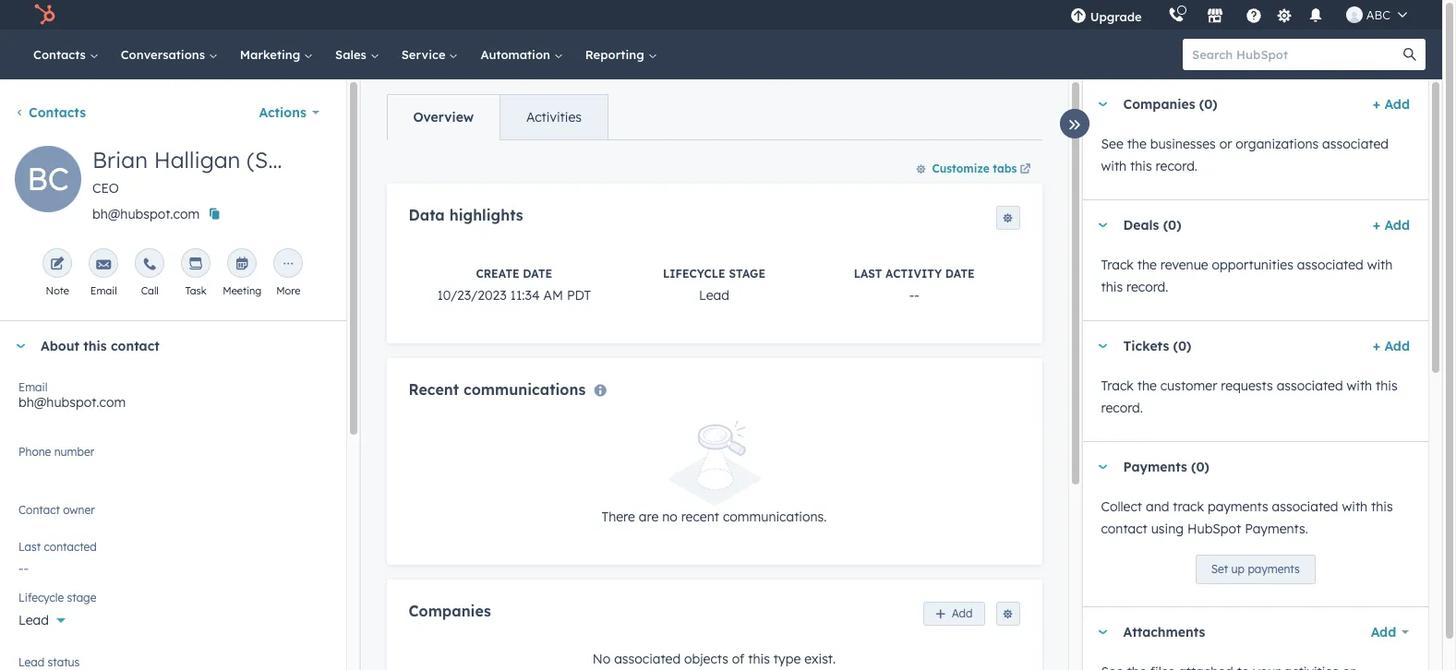 Task type: vqa. For each thing, say whether or not it's contained in the screenshot.


Task type: describe. For each thing, give the bounding box(es) containing it.
overview
[[413, 109, 474, 126]]

lead inside lifecycle stage lead
[[699, 288, 730, 304]]

date inside last activity date --
[[946, 267, 975, 281]]

+ add for track the customer requests associated with this record.
[[1373, 338, 1410, 355]]

about this contact button
[[0, 321, 327, 371]]

last for last contacted
[[18, 540, 41, 554]]

meeting
[[223, 284, 262, 297]]

+ add button for track the customer requests associated with this record.
[[1373, 335, 1410, 357]]

lifecycle for lifecycle stage lead
[[663, 267, 726, 281]]

date inside create date 10/23/2023 11:34 am pdt
[[523, 267, 553, 281]]

recent communications
[[409, 381, 586, 399]]

caret image for deals
[[1098, 223, 1109, 228]]

1 - from the left
[[909, 288, 915, 304]]

create date 10/23/2023 11:34 am pdt
[[437, 267, 591, 304]]

more
[[276, 284, 300, 297]]

+ add for track the revenue opportunities associated with this record.
[[1373, 217, 1410, 234]]

tickets
[[1124, 338, 1170, 355]]

payments
[[1124, 459, 1188, 476]]

track the customer requests associated with this record.
[[1101, 378, 1398, 417]]

up
[[1232, 562, 1245, 576]]

payments (0)
[[1124, 459, 1210, 476]]

this inside see the businesses or organizations associated with this record.
[[1131, 158, 1152, 175]]

pdt
[[567, 288, 591, 304]]

brad klo image
[[1346, 6, 1363, 23]]

companies for companies
[[409, 602, 491, 620]]

the for businesses
[[1127, 136, 1147, 152]]

abc
[[1367, 7, 1391, 22]]

lead for lead
[[18, 612, 49, 629]]

owner up contacted
[[63, 503, 95, 517]]

conversations
[[121, 47, 209, 62]]

set
[[1212, 562, 1229, 576]]

recent
[[409, 381, 459, 399]]

companies (0) button
[[1083, 79, 1366, 129]]

notifications image
[[1308, 8, 1324, 25]]

note
[[46, 284, 69, 297]]

requests
[[1221, 378, 1273, 394]]

+ add button for see the businesses or organizations associated with this record.
[[1373, 93, 1410, 115]]

task image
[[189, 258, 203, 272]]

search image
[[1404, 48, 1417, 61]]

call
[[141, 284, 159, 297]]

email for email
[[90, 284, 117, 297]]

using
[[1151, 521, 1184, 538]]

2 - from the left
[[915, 288, 920, 304]]

sales
[[335, 47, 370, 62]]

am
[[544, 288, 563, 304]]

+ for see the businesses or organizations associated with this record.
[[1373, 96, 1381, 113]]

number
[[54, 445, 94, 459]]

this inside collect and track payments associated with this contact using hubspot payments.
[[1372, 499, 1393, 515]]

reporting link
[[574, 30, 668, 79]]

email for email bh@hubspot.com
[[18, 381, 47, 394]]

sales link
[[324, 30, 390, 79]]

contact owner no owner
[[18, 503, 95, 527]]

more image
[[281, 258, 296, 272]]

attachments
[[1124, 624, 1206, 641]]

payments (0) button
[[1083, 442, 1403, 492]]

overview button
[[387, 95, 500, 139]]

add button
[[923, 602, 985, 626]]

track for track the customer requests associated with this record.
[[1101, 378, 1134, 394]]

status
[[48, 656, 80, 670]]

contact
[[18, 503, 60, 517]]

stage
[[729, 267, 766, 281]]

(0) for tickets (0)
[[1173, 338, 1192, 355]]

0 vertical spatial contacts
[[33, 47, 89, 62]]

communications
[[464, 381, 586, 399]]

marketing link
[[229, 30, 324, 79]]

communications.
[[723, 508, 827, 525]]

this inside track the revenue opportunities associated with this record.
[[1101, 279, 1123, 296]]

no owner button
[[18, 501, 327, 531]]

associated for requests
[[1277, 378, 1343, 394]]

associated for opportunities
[[1298, 257, 1364, 273]]

see the businesses or organizations associated with this record.
[[1101, 136, 1389, 175]]

email image
[[96, 258, 111, 272]]

help image
[[1246, 8, 1262, 25]]

with for track the revenue opportunities associated with this record.
[[1368, 257, 1393, 273]]

businesses
[[1151, 136, 1216, 152]]

record. for deals (0)
[[1127, 279, 1169, 296]]

companies for companies (0)
[[1124, 96, 1196, 113]]

no associated objects of this type exist.
[[593, 651, 836, 668]]

lifecycle stage lead
[[663, 267, 766, 304]]

phone number
[[18, 445, 94, 459]]

customize
[[932, 162, 990, 175]]

service link
[[390, 30, 470, 79]]

collect
[[1101, 499, 1143, 515]]

1 vertical spatial contacts
[[29, 104, 86, 121]]

(sample
[[247, 146, 333, 174]]

objects
[[684, 651, 729, 668]]

settings link
[[1273, 5, 1297, 24]]

help button
[[1238, 0, 1270, 30]]

conversations link
[[110, 30, 229, 79]]

data highlights
[[409, 206, 523, 224]]

hubspot
[[1188, 521, 1242, 538]]

see
[[1101, 136, 1124, 152]]

tickets (0)
[[1124, 338, 1192, 355]]

(0) for companies (0)
[[1200, 96, 1218, 113]]

actions button
[[247, 94, 331, 131]]

brian halligan (sample contact) ceo
[[92, 146, 430, 197]]

create
[[476, 267, 520, 281]]

search button
[[1395, 39, 1426, 70]]

record. inside see the businesses or organizations associated with this record.
[[1156, 158, 1198, 175]]

with for collect and track payments associated with this contact using hubspot payments.
[[1342, 499, 1368, 515]]

set up payments link
[[1196, 555, 1316, 585]]

highlights
[[450, 206, 523, 224]]

tickets (0) button
[[1083, 321, 1366, 371]]

add button
[[1359, 614, 1410, 651]]

last activity date --
[[854, 267, 975, 304]]

deals (0)
[[1124, 217, 1182, 234]]

collect and track payments associated with this contact using hubspot payments.
[[1101, 499, 1393, 538]]

payments inside collect and track payments associated with this contact using hubspot payments.
[[1208, 499, 1269, 515]]

lead button
[[18, 602, 327, 633]]

brian
[[92, 146, 148, 174]]

stage
[[67, 591, 96, 605]]

add for track the revenue opportunities associated with this record.
[[1385, 217, 1410, 234]]

about this contact
[[41, 338, 160, 355]]

caret image
[[1098, 465, 1109, 470]]

calling icon image
[[1168, 7, 1185, 24]]

menu containing abc
[[1057, 0, 1421, 30]]

Search HubSpot search field
[[1183, 39, 1409, 70]]

last contacted
[[18, 540, 97, 554]]

contact inside dropdown button
[[111, 338, 160, 355]]

activities
[[527, 109, 582, 126]]

no inside "contact owner no owner"
[[18, 511, 37, 527]]

add for see the businesses or organizations associated with this record.
[[1385, 96, 1410, 113]]

actions
[[259, 104, 306, 121]]

activity
[[886, 267, 942, 281]]

there
[[602, 508, 635, 525]]



Task type: locate. For each thing, give the bounding box(es) containing it.
this inside dropdown button
[[83, 338, 107, 355]]

automation
[[481, 47, 554, 62]]

owner up 'last contacted'
[[40, 511, 77, 527]]

last down contact
[[18, 540, 41, 554]]

1 horizontal spatial contact
[[1101, 521, 1148, 538]]

lead for lead status
[[18, 656, 45, 670]]

associated inside collect and track payments associated with this contact using hubspot payments.
[[1272, 499, 1339, 515]]

the inside see the businesses or organizations associated with this record.
[[1127, 136, 1147, 152]]

caret image inside the companies (0) dropdown button
[[1098, 102, 1109, 107]]

settings image
[[1277, 8, 1293, 24]]

0 vertical spatial bh@hubspot.com
[[92, 206, 200, 223]]

meeting image
[[235, 258, 250, 272]]

caret image inside the deals (0) dropdown button
[[1098, 223, 1109, 228]]

associated inside track the customer requests associated with this record.
[[1277, 378, 1343, 394]]

task
[[185, 284, 207, 297]]

+ add
[[1373, 96, 1410, 113], [1373, 217, 1410, 234], [1373, 338, 1410, 355]]

1 horizontal spatial date
[[946, 267, 975, 281]]

0 vertical spatial no
[[18, 511, 37, 527]]

upgrade
[[1090, 9, 1142, 24]]

marketing
[[240, 47, 304, 62]]

associated inside track the revenue opportunities associated with this record.
[[1298, 257, 1364, 273]]

revenue
[[1161, 257, 1209, 273]]

0 vertical spatial contact
[[111, 338, 160, 355]]

navigation containing overview
[[387, 94, 609, 140]]

and
[[1146, 499, 1170, 515]]

bh@hubspot.com down the ceo
[[92, 206, 200, 223]]

record.
[[1156, 158, 1198, 175], [1127, 279, 1169, 296], [1101, 400, 1143, 417]]

1 horizontal spatial lifecycle
[[663, 267, 726, 281]]

+
[[1373, 96, 1381, 113], [1373, 217, 1381, 234], [1373, 338, 1381, 355]]

notifications button
[[1300, 0, 1332, 30]]

record. for tickets (0)
[[1101, 400, 1143, 417]]

marketplaces button
[[1196, 0, 1235, 30]]

lead
[[699, 288, 730, 304], [18, 612, 49, 629], [18, 656, 45, 670]]

1 vertical spatial no
[[593, 651, 611, 668]]

caret image left "about"
[[15, 344, 26, 349]]

associated for payments
[[1272, 499, 1339, 515]]

1 + add from the top
[[1373, 96, 1410, 113]]

1 vertical spatial lead
[[18, 612, 49, 629]]

0 horizontal spatial last
[[18, 540, 41, 554]]

contact down call
[[111, 338, 160, 355]]

2 vertical spatial lead
[[18, 656, 45, 670]]

bh@hubspot.com up number
[[18, 394, 126, 411]]

10/23/2023
[[437, 288, 507, 304]]

track inside track the customer requests associated with this record.
[[1101, 378, 1134, 394]]

contact down collect
[[1101, 521, 1148, 538]]

are
[[639, 508, 659, 525]]

this
[[1131, 158, 1152, 175], [1101, 279, 1123, 296], [83, 338, 107, 355], [1376, 378, 1398, 394], [1372, 499, 1393, 515], [748, 651, 770, 668]]

track
[[1101, 257, 1134, 273], [1101, 378, 1134, 394]]

track down deals
[[1101, 257, 1134, 273]]

Last contacted text field
[[18, 551, 327, 581]]

track inside track the revenue opportunities associated with this record.
[[1101, 257, 1134, 273]]

lifecycle
[[663, 267, 726, 281], [18, 591, 64, 605]]

track the revenue opportunities associated with this record.
[[1101, 257, 1393, 296]]

there are no recent communications.
[[602, 508, 827, 525]]

associated right organizations
[[1323, 136, 1389, 152]]

3 + from the top
[[1373, 338, 1381, 355]]

caret image left attachments
[[1098, 630, 1109, 635]]

record. down revenue
[[1127, 279, 1169, 296]]

email bh@hubspot.com
[[18, 381, 126, 411]]

record. down businesses
[[1156, 158, 1198, 175]]

1 date from the left
[[523, 267, 553, 281]]

(0) for payments (0)
[[1192, 459, 1210, 476]]

last
[[854, 267, 882, 281], [18, 540, 41, 554]]

deals
[[1124, 217, 1160, 234]]

2 vertical spatial the
[[1138, 378, 1157, 394]]

1 track from the top
[[1101, 257, 1134, 273]]

0 horizontal spatial no
[[18, 511, 37, 527]]

(0) for deals (0)
[[1163, 217, 1182, 234]]

0 horizontal spatial lifecycle
[[18, 591, 64, 605]]

with
[[1101, 158, 1127, 175], [1368, 257, 1393, 273], [1347, 378, 1373, 394], [1342, 499, 1368, 515]]

set up payments
[[1212, 562, 1300, 576]]

track
[[1173, 499, 1204, 515]]

track for track the revenue opportunities associated with this record.
[[1101, 257, 1134, 273]]

(0) right 'tickets'
[[1173, 338, 1192, 355]]

record. inside track the revenue opportunities associated with this record.
[[1127, 279, 1169, 296]]

2 vertical spatial record.
[[1101, 400, 1143, 417]]

(0) up businesses
[[1200, 96, 1218, 113]]

companies inside dropdown button
[[1124, 96, 1196, 113]]

1 vertical spatial email
[[18, 381, 47, 394]]

caret image inside the attachments 'dropdown button'
[[1098, 630, 1109, 635]]

owner
[[63, 503, 95, 517], [40, 511, 77, 527]]

1 vertical spatial contact
[[1101, 521, 1148, 538]]

caret image inside tickets (0) dropdown button
[[1098, 344, 1109, 349]]

service
[[401, 47, 449, 62]]

customer
[[1161, 378, 1218, 394]]

0 vertical spatial +
[[1373, 96, 1381, 113]]

record. up caret icon
[[1101, 400, 1143, 417]]

companies
[[1124, 96, 1196, 113], [409, 602, 491, 620]]

lifecycle for lifecycle stage
[[18, 591, 64, 605]]

0 horizontal spatial date
[[523, 267, 553, 281]]

email inside email bh@hubspot.com
[[18, 381, 47, 394]]

call image
[[142, 258, 157, 272]]

0 vertical spatial + add
[[1373, 96, 1410, 113]]

0 vertical spatial contacts link
[[22, 30, 110, 79]]

1 vertical spatial + add button
[[1373, 214, 1410, 236]]

tabs
[[993, 162, 1017, 175]]

ceo
[[92, 180, 119, 197]]

1 horizontal spatial last
[[854, 267, 882, 281]]

payments
[[1208, 499, 1269, 515], [1248, 562, 1300, 576]]

the
[[1127, 136, 1147, 152], [1138, 257, 1157, 273], [1138, 378, 1157, 394]]

associated right opportunities
[[1298, 257, 1364, 273]]

record. inside track the customer requests associated with this record.
[[1101, 400, 1143, 417]]

add inside popup button
[[1371, 624, 1397, 641]]

1 horizontal spatial companies
[[1124, 96, 1196, 113]]

contacted
[[44, 540, 97, 554]]

halligan
[[154, 146, 241, 174]]

lead down lifecycle stage
[[18, 612, 49, 629]]

opportunities
[[1212, 257, 1294, 273]]

lifecycle inside lifecycle stage lead
[[663, 267, 726, 281]]

caret image for about
[[15, 344, 26, 349]]

3 + add button from the top
[[1373, 335, 1410, 357]]

last for last activity date --
[[854, 267, 882, 281]]

2 + add button from the top
[[1373, 214, 1410, 236]]

0 vertical spatial payments
[[1208, 499, 1269, 515]]

0 vertical spatial track
[[1101, 257, 1134, 273]]

the right see
[[1127, 136, 1147, 152]]

email down "about"
[[18, 381, 47, 394]]

with inside see the businesses or organizations associated with this record.
[[1101, 158, 1127, 175]]

2 track from the top
[[1101, 378, 1134, 394]]

(0)
[[1200, 96, 1218, 113], [1163, 217, 1182, 234], [1173, 338, 1192, 355], [1192, 459, 1210, 476]]

customize tabs link
[[907, 154, 1042, 184]]

date up 11:34
[[523, 267, 553, 281]]

0 vertical spatial companies
[[1124, 96, 1196, 113]]

calling icon button
[[1161, 3, 1192, 27]]

1 vertical spatial companies
[[409, 602, 491, 620]]

contact)
[[339, 146, 430, 174]]

(0) up track
[[1192, 459, 1210, 476]]

of
[[732, 651, 745, 668]]

1 vertical spatial last
[[18, 540, 41, 554]]

2 + from the top
[[1373, 217, 1381, 234]]

0 vertical spatial lead
[[699, 288, 730, 304]]

or
[[1220, 136, 1232, 152]]

activities button
[[500, 95, 608, 139]]

0 vertical spatial email
[[90, 284, 117, 297]]

with for track the customer requests associated with this record.
[[1347, 378, 1373, 394]]

(0) inside dropdown button
[[1200, 96, 1218, 113]]

1 vertical spatial contacts link
[[15, 104, 86, 121]]

add for track the customer requests associated with this record.
[[1385, 338, 1410, 355]]

payments right up
[[1248, 562, 1300, 576]]

caret image for companies
[[1098, 102, 1109, 107]]

upgrade image
[[1070, 8, 1087, 25]]

1 + from the top
[[1373, 96, 1381, 113]]

caret image up see
[[1098, 102, 1109, 107]]

reporting
[[585, 47, 648, 62]]

11:34
[[510, 288, 540, 304]]

bh@hubspot.com
[[92, 206, 200, 223], [18, 394, 126, 411]]

data
[[409, 206, 445, 224]]

0 horizontal spatial contact
[[111, 338, 160, 355]]

caret image left 'tickets'
[[1098, 344, 1109, 349]]

the inside track the customer requests associated with this record.
[[1138, 378, 1157, 394]]

lifecycle stage
[[18, 591, 96, 605]]

0 vertical spatial record.
[[1156, 158, 1198, 175]]

exist.
[[805, 651, 836, 668]]

no
[[18, 511, 37, 527], [593, 651, 611, 668]]

caret image for tickets
[[1098, 344, 1109, 349]]

email down email image
[[90, 284, 117, 297]]

last left activity
[[854, 267, 882, 281]]

recent
[[681, 508, 719, 525]]

1 vertical spatial payments
[[1248, 562, 1300, 576]]

menu
[[1057, 0, 1421, 30]]

1 horizontal spatial email
[[90, 284, 117, 297]]

marketplaces image
[[1207, 8, 1224, 25]]

associated up payments.
[[1272, 499, 1339, 515]]

1 vertical spatial lifecycle
[[18, 591, 64, 605]]

0 horizontal spatial email
[[18, 381, 47, 394]]

phone
[[18, 445, 51, 459]]

payments up hubspot
[[1208, 499, 1269, 515]]

contacts
[[33, 47, 89, 62], [29, 104, 86, 121]]

0 vertical spatial the
[[1127, 136, 1147, 152]]

associated inside see the businesses or organizations associated with this record.
[[1323, 136, 1389, 152]]

1 + add button from the top
[[1373, 93, 1410, 115]]

2 date from the left
[[946, 267, 975, 281]]

caret image
[[1098, 102, 1109, 107], [1098, 223, 1109, 228], [15, 344, 26, 349], [1098, 344, 1109, 349], [1098, 630, 1109, 635]]

track down 'tickets'
[[1101, 378, 1134, 394]]

date right activity
[[946, 267, 975, 281]]

with inside track the customer requests associated with this record.
[[1347, 378, 1373, 394]]

1 vertical spatial bh@hubspot.com
[[18, 394, 126, 411]]

1 vertical spatial + add
[[1373, 217, 1410, 234]]

2 vertical spatial + add
[[1373, 338, 1410, 355]]

caret image inside about this contact dropdown button
[[15, 344, 26, 349]]

email
[[90, 284, 117, 297], [18, 381, 47, 394]]

lead down stage
[[699, 288, 730, 304]]

+ for track the revenue opportunities associated with this record.
[[1373, 217, 1381, 234]]

add
[[1385, 96, 1410, 113], [1385, 217, 1410, 234], [1385, 338, 1410, 355], [952, 607, 973, 621], [1371, 624, 1397, 641]]

customize tabs
[[932, 162, 1017, 175]]

lead status
[[18, 656, 80, 670]]

1 vertical spatial track
[[1101, 378, 1134, 394]]

1 vertical spatial the
[[1138, 257, 1157, 273]]

0 vertical spatial + add button
[[1373, 93, 1410, 115]]

the inside track the revenue opportunities associated with this record.
[[1138, 257, 1157, 273]]

date
[[523, 267, 553, 281], [946, 267, 975, 281]]

2 vertical spatial + add button
[[1373, 335, 1410, 357]]

+ add button for track the revenue opportunities associated with this record.
[[1373, 214, 1410, 236]]

about
[[41, 338, 79, 355]]

1 vertical spatial record.
[[1127, 279, 1169, 296]]

(0) right deals
[[1163, 217, 1182, 234]]

the down 'tickets'
[[1138, 378, 1157, 394]]

last inside last activity date --
[[854, 267, 882, 281]]

1 vertical spatial +
[[1373, 217, 1381, 234]]

2 + add from the top
[[1373, 217, 1410, 234]]

hubspot link
[[22, 4, 69, 26]]

hubspot image
[[33, 4, 55, 26]]

the for customer
[[1138, 378, 1157, 394]]

+ add for see the businesses or organizations associated with this record.
[[1373, 96, 1410, 113]]

organizations
[[1236, 136, 1319, 152]]

0 vertical spatial lifecycle
[[663, 267, 726, 281]]

note image
[[50, 258, 65, 272]]

lead inside popup button
[[18, 612, 49, 629]]

automation link
[[470, 30, 574, 79]]

0 horizontal spatial companies
[[409, 602, 491, 620]]

with inside track the revenue opportunities associated with this record.
[[1368, 257, 1393, 273]]

no
[[662, 508, 678, 525]]

this inside track the customer requests associated with this record.
[[1376, 378, 1398, 394]]

Phone number text field
[[18, 442, 327, 479]]

navigation
[[387, 94, 609, 140]]

1 horizontal spatial no
[[593, 651, 611, 668]]

the for revenue
[[1138, 257, 1157, 273]]

deals (0) button
[[1083, 200, 1366, 250]]

3 + add from the top
[[1373, 338, 1410, 355]]

caret image left deals
[[1098, 223, 1109, 228]]

associated right requests
[[1277, 378, 1343, 394]]

0 vertical spatial last
[[854, 267, 882, 281]]

2 vertical spatial +
[[1373, 338, 1381, 355]]

lead left status
[[18, 656, 45, 670]]

contact inside collect and track payments associated with this contact using hubspot payments.
[[1101, 521, 1148, 538]]

the left revenue
[[1138, 257, 1157, 273]]

with inside collect and track payments associated with this contact using hubspot payments.
[[1342, 499, 1368, 515]]

associated left objects
[[614, 651, 681, 668]]

+ for track the customer requests associated with this record.
[[1373, 338, 1381, 355]]



